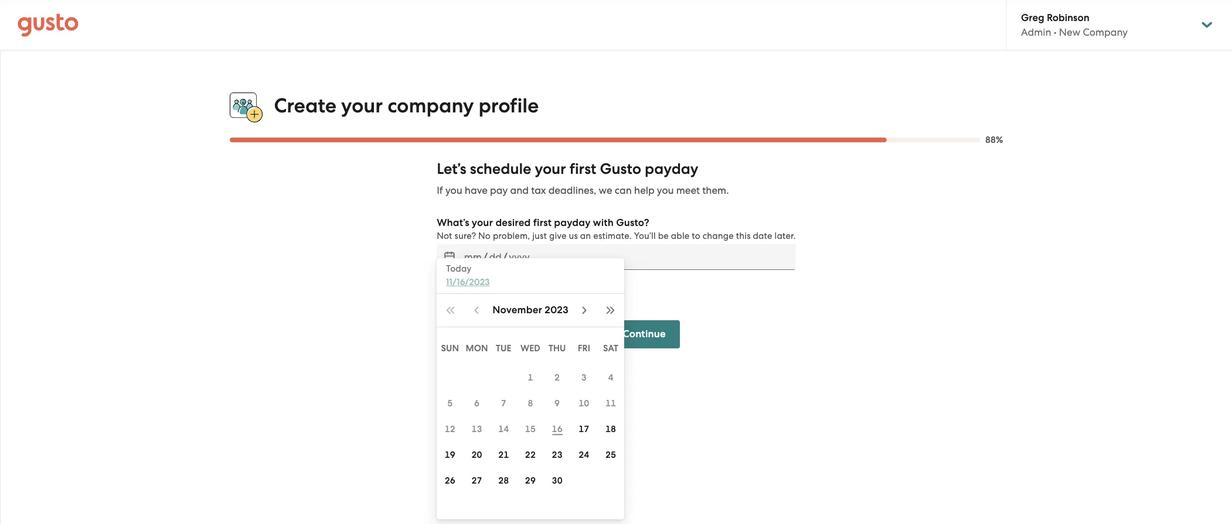 Task type: locate. For each thing, give the bounding box(es) containing it.
19 button
[[437, 443, 464, 468]]

with
[[593, 217, 614, 229]]

your for company
[[341, 94, 383, 118]]

0 horizontal spatial payday
[[554, 217, 591, 229]]

if
[[437, 185, 443, 197]]

22 button
[[517, 443, 544, 468]]

1 button
[[517, 365, 544, 391]]

•
[[1054, 26, 1057, 38]]

2 horizontal spatial your
[[535, 160, 566, 178]]

3 button
[[571, 365, 598, 391]]

1 horizontal spatial first
[[570, 160, 596, 178]]

estimate.
[[593, 231, 632, 242]]

give
[[549, 231, 567, 242]]

profile
[[479, 94, 539, 118]]

0 vertical spatial your
[[341, 94, 383, 118]]

18 button
[[598, 417, 624, 443]]

payday up the us
[[554, 217, 591, 229]]

16 button
[[544, 417, 571, 443]]

your up tax
[[535, 160, 566, 178]]

20 button
[[464, 443, 490, 468]]

november 2023 grid
[[437, 332, 624, 520]]

if you have pay and tax deadlines, we can help you meet them.
[[437, 185, 729, 197]]

choose date dialog
[[437, 259, 624, 520]]

what's your desired first payday with gusto? not sure? no problem, just give us an estimate. you'll be able to change this date later.
[[437, 217, 796, 242]]

first for gusto
[[570, 160, 596, 178]]

create your company profile
[[274, 94, 539, 118]]

payday
[[645, 160, 699, 178], [554, 217, 591, 229]]

1 vertical spatial payday
[[554, 217, 591, 229]]

11 button
[[598, 391, 624, 417]]

1 you from the left
[[445, 185, 462, 197]]

you right help
[[657, 185, 674, 197]]

0 vertical spatial payday
[[645, 160, 699, 178]]

2 button
[[544, 365, 571, 391]]

30
[[552, 476, 563, 487]]

pay
[[490, 185, 508, 197]]

1 horizontal spatial your
[[472, 217, 493, 229]]

robinson
[[1047, 12, 1090, 24]]

6
[[474, 399, 480, 409]]

first up the if you have pay and tax deadlines, we can help you meet them.
[[570, 160, 596, 178]]

0 horizontal spatial /
[[483, 252, 488, 263]]

change
[[703, 231, 734, 242]]

have
[[465, 185, 488, 197]]

meet
[[676, 185, 700, 197]]

26
[[445, 476, 455, 487]]

first inside what's your desired first payday with gusto? not sure? no problem, just give us an estimate. you'll be able to change this date later.
[[533, 217, 552, 229]]

able
[[671, 231, 690, 242]]

today
[[446, 264, 472, 274]]

gusto?
[[616, 217, 649, 229]]

tax
[[531, 185, 546, 197]]

/ down problem,
[[503, 252, 508, 263]]

wed
[[521, 344, 541, 354]]

30 button
[[544, 468, 571, 494]]

payday up meet
[[645, 160, 699, 178]]

/ down no
[[483, 252, 488, 263]]

19
[[445, 450, 455, 461]]

sun
[[441, 344, 459, 354]]

you right if
[[445, 185, 462, 197]]

company
[[1083, 26, 1128, 38]]

1 horizontal spatial you
[[657, 185, 674, 197]]

you
[[445, 185, 462, 197], [657, 185, 674, 197]]

your right create
[[341, 94, 383, 118]]

29 button
[[517, 468, 544, 494]]

23 button
[[544, 443, 571, 468]]

deadlines,
[[549, 185, 596, 197]]

0 horizontal spatial you
[[445, 185, 462, 197]]

29
[[525, 476, 536, 487]]

2 vertical spatial your
[[472, 217, 493, 229]]

tue
[[496, 344, 512, 354]]

let's schedule your first gusto payday
[[437, 160, 699, 178]]

0 vertical spatial first
[[570, 160, 596, 178]]

4 button
[[598, 365, 624, 391]]

sat
[[603, 344, 619, 354]]

0 horizontal spatial first
[[533, 217, 552, 229]]

no
[[478, 231, 491, 242]]

can
[[615, 185, 632, 197]]

7 button
[[490, 391, 517, 417]]

0 horizontal spatial your
[[341, 94, 383, 118]]

28
[[498, 476, 509, 487]]

13 button
[[464, 417, 490, 443]]

24
[[579, 450, 589, 461]]

first up just
[[533, 217, 552, 229]]

1 vertical spatial first
[[533, 217, 552, 229]]

28 button
[[490, 468, 517, 494]]

Day (dd) field
[[488, 248, 503, 267]]

cell inside november 2023 grid
[[598, 468, 624, 494]]

first
[[570, 160, 596, 178], [533, 217, 552, 229]]

1
[[528, 373, 533, 383]]

14 button
[[490, 417, 517, 443]]

cell
[[598, 468, 624, 494]]

1 vertical spatial your
[[535, 160, 566, 178]]

your up no
[[472, 217, 493, 229]]

november 2023
[[493, 304, 569, 317]]

8 button
[[517, 391, 544, 417]]

company
[[388, 94, 474, 118]]

/
[[483, 252, 488, 263], [503, 252, 508, 263]]

15
[[525, 424, 536, 435]]

21
[[498, 450, 509, 461]]

not
[[437, 231, 452, 242]]

25 button
[[598, 443, 624, 468]]

17 button
[[571, 417, 598, 443]]

your inside what's your desired first payday with gusto? not sure? no problem, just give us an estimate. you'll be able to change this date later.
[[472, 217, 493, 229]]

we
[[599, 185, 612, 197]]

1 horizontal spatial /
[[503, 252, 508, 263]]

what's
[[437, 217, 469, 229]]



Task type: vqa. For each thing, say whether or not it's contained in the screenshot.
first
yes



Task type: describe. For each thing, give the bounding box(es) containing it.
thu
[[549, 344, 566, 354]]

17
[[579, 424, 589, 435]]

your for desired
[[472, 217, 493, 229]]

13
[[472, 424, 482, 435]]

desired
[[496, 217, 531, 229]]

first for payday
[[533, 217, 552, 229]]

1 horizontal spatial payday
[[645, 160, 699, 178]]

later.
[[775, 231, 796, 242]]

let's
[[437, 160, 466, 178]]

problem,
[[493, 231, 530, 242]]

payday inside what's your desired first payday with gusto? not sure? no problem, just give us an estimate. you'll be able to change this date later.
[[554, 217, 591, 229]]

this
[[736, 231, 751, 242]]

greg
[[1021, 12, 1045, 24]]

continue
[[623, 328, 666, 341]]

6 button
[[464, 391, 490, 417]]

5 button
[[437, 391, 464, 417]]

20
[[472, 450, 482, 461]]

sure?
[[455, 231, 476, 242]]

1 / from the left
[[483, 252, 488, 263]]

schedule
[[470, 160, 531, 178]]

Year (yyyy) field
[[508, 248, 531, 267]]

23
[[552, 450, 563, 461]]

10
[[579, 399, 589, 409]]

9
[[555, 399, 560, 409]]

home image
[[18, 13, 79, 37]]

just
[[532, 231, 547, 242]]

and
[[510, 185, 529, 197]]

november
[[493, 304, 542, 317]]

date
[[753, 231, 773, 242]]

you'll
[[634, 231, 656, 242]]

11
[[606, 399, 616, 409]]

be
[[658, 231, 669, 242]]

5
[[447, 399, 453, 409]]

16
[[552, 424, 563, 435]]

help
[[634, 185, 655, 197]]

24 button
[[571, 443, 598, 468]]

new
[[1059, 26, 1081, 38]]

3
[[581, 373, 587, 383]]

14
[[498, 424, 509, 435]]

2 / from the left
[[503, 252, 508, 263]]

15 button
[[517, 417, 544, 443]]

9 button
[[544, 391, 571, 417]]

27 button
[[464, 468, 490, 494]]

an
[[580, 231, 591, 242]]

25
[[606, 450, 616, 461]]

27
[[472, 476, 482, 487]]

greg robinson admin • new company
[[1021, 12, 1128, 38]]

12 button
[[437, 417, 464, 443]]

create
[[274, 94, 337, 118]]

them.
[[703, 185, 729, 197]]

fri
[[578, 344, 590, 354]]

Month (mm) field
[[463, 248, 483, 267]]

2 you from the left
[[657, 185, 674, 197]]

2
[[555, 373, 560, 383]]

10 button
[[571, 391, 598, 417]]

22
[[525, 450, 536, 461]]

us
[[569, 231, 578, 242]]

18
[[606, 424, 616, 435]]

november 2023 element
[[493, 304, 569, 318]]

26 button
[[437, 468, 464, 494]]

88%
[[985, 135, 1003, 146]]

8
[[528, 399, 533, 409]]

continue button
[[609, 321, 680, 349]]

12
[[445, 424, 455, 435]]

7
[[501, 399, 506, 409]]

mon
[[466, 344, 488, 354]]

to
[[692, 231, 701, 242]]



